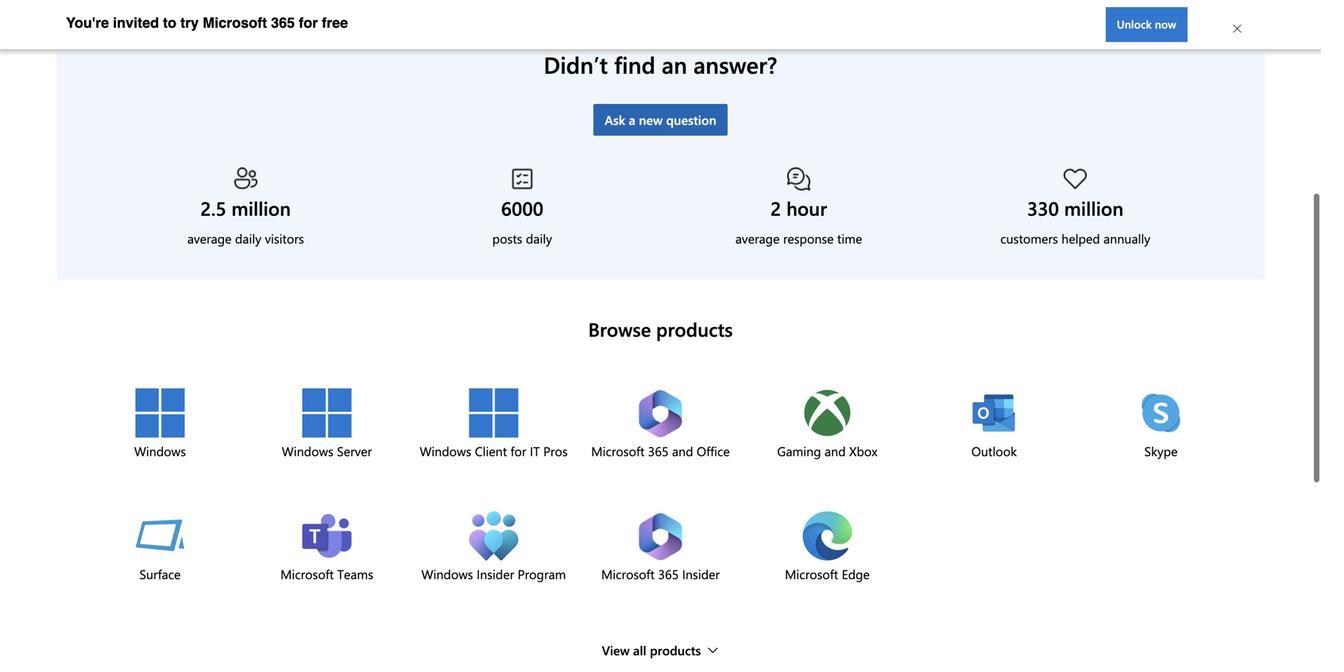 Task type: vqa. For each thing, say whether or not it's contained in the screenshot.
Windows Server image
yes



Task type: locate. For each thing, give the bounding box(es) containing it.
gaming
[[777, 443, 821, 460]]

windows inside windows server link
[[282, 443, 333, 460]]

microsoft down microsoft 365 and office image
[[591, 443, 645, 460]]

2
[[771, 195, 781, 221]]

1 horizontal spatial average
[[735, 230, 780, 247]]

2 and from the left
[[825, 443, 846, 460]]

find
[[614, 49, 655, 80]]

windows server link
[[243, 389, 410, 474]]

365
[[271, 15, 295, 31], [648, 443, 669, 460], [658, 566, 679, 583]]

average
[[187, 230, 232, 247], [735, 230, 780, 247]]

1 horizontal spatial million
[[1064, 195, 1124, 221]]

windows insider program link
[[410, 512, 577, 597]]

windows left client
[[420, 443, 471, 460]]

and
[[672, 443, 693, 460], [825, 443, 846, 460]]

it
[[530, 443, 540, 460]]

windows link
[[77, 389, 243, 474]]

unlock now
[[1117, 17, 1176, 31]]

for left free
[[299, 15, 318, 31]]

1 daily from the left
[[235, 230, 261, 247]]

and left office
[[672, 443, 693, 460]]

insider down microsoft 365 insider image
[[682, 566, 720, 583]]

windows for windows insider program
[[421, 566, 473, 583]]

ask a new question
[[605, 111, 716, 128]]

windows
[[134, 443, 186, 460], [282, 443, 333, 460], [420, 443, 471, 460], [421, 566, 473, 583]]

6000
[[501, 195, 543, 221]]

now
[[1155, 17, 1176, 31]]

microsoft edge image
[[803, 512, 852, 561]]

skype
[[1144, 443, 1178, 460]]

windows insider program
[[421, 566, 566, 583]]

daily right posts
[[526, 230, 552, 247]]

0 horizontal spatial daily
[[235, 230, 261, 247]]

microsoft down microsoft 365 insider image
[[601, 566, 655, 583]]

1 insider from the left
[[477, 566, 514, 583]]

server
[[337, 443, 372, 460]]

products
[[656, 317, 733, 342], [650, 642, 701, 659]]

0 horizontal spatial and
[[672, 443, 693, 460]]

windows inside windows client for it pros link
[[420, 443, 471, 460]]

windows client for it pros image
[[469, 389, 518, 438]]

pros
[[543, 443, 568, 460]]

windows for windows client for it pros
[[420, 443, 471, 460]]

and inside gaming and xbox link
[[825, 443, 846, 460]]

daily for 2.5 million
[[235, 230, 261, 247]]

0 horizontal spatial million
[[232, 195, 291, 221]]

hour
[[786, 195, 827, 221]]

million down 2.5 million image
[[232, 195, 291, 221]]

customers
[[1000, 230, 1058, 247]]

average down "2"
[[735, 230, 780, 247]]

and left the xbox
[[825, 443, 846, 460]]

average down 2.5
[[187, 230, 232, 247]]

million for 2.5 million
[[232, 195, 291, 221]]

1 vertical spatial 365
[[648, 443, 669, 460]]

365 down microsoft 365 and office image
[[648, 443, 669, 460]]

ask a new question button
[[594, 104, 728, 136]]

windows down windows image
[[134, 443, 186, 460]]

1 horizontal spatial and
[[825, 443, 846, 460]]

average daily visitors
[[187, 230, 304, 247]]

microsoft
[[203, 15, 267, 31], [591, 443, 645, 460], [280, 566, 334, 583], [601, 566, 655, 583], [785, 566, 838, 583]]

microsoft down microsoft teams image
[[280, 566, 334, 583]]

question
[[666, 111, 716, 128]]

try
[[180, 15, 199, 31]]

for inside windows client for it pros link
[[510, 443, 526, 460]]

all
[[633, 642, 646, 659]]

average response time
[[735, 230, 862, 247]]

million
[[232, 195, 291, 221], [1064, 195, 1124, 221]]

for left it
[[510, 443, 526, 460]]

microsoft for microsoft 365 and office
[[591, 443, 645, 460]]

gaming and xbox image
[[803, 389, 852, 438]]

2 vertical spatial 365
[[658, 566, 679, 583]]

2 hour image
[[787, 167, 810, 190]]

1 horizontal spatial for
[[510, 443, 526, 460]]

microsoft 365 insider link
[[577, 512, 744, 597]]

microsoft teams image
[[302, 512, 352, 561]]

insider down windows insider program image
[[477, 566, 514, 583]]

surface link
[[77, 512, 243, 597]]

a
[[629, 111, 635, 128]]

365 left free
[[271, 15, 295, 31]]

office
[[697, 443, 730, 460]]

microsoft down microsoft edge 'image' at the bottom right
[[785, 566, 838, 583]]

view all products button
[[591, 635, 730, 667]]

2.5 million
[[201, 195, 291, 221]]

1 horizontal spatial daily
[[526, 230, 552, 247]]

windows down windows insider program image
[[421, 566, 473, 583]]

2 average from the left
[[735, 230, 780, 247]]

products right all on the left of the page
[[650, 642, 701, 659]]

for
[[299, 15, 318, 31], [510, 443, 526, 460]]

invited
[[113, 15, 159, 31]]

gaming and xbox link
[[744, 389, 911, 474]]

0 horizontal spatial insider
[[477, 566, 514, 583]]

windows down windows server image at the left bottom of the page
[[282, 443, 333, 460]]

program
[[518, 566, 566, 583]]

1 and from the left
[[672, 443, 693, 460]]

microsoft teams link
[[243, 512, 410, 597]]

1 average from the left
[[187, 230, 232, 247]]

insider
[[477, 566, 514, 583], [682, 566, 720, 583]]

free
[[322, 15, 348, 31]]

daily down 2.5 million
[[235, 230, 261, 247]]

365 down microsoft 365 insider image
[[658, 566, 679, 583]]

to
[[163, 15, 176, 31]]

million up helped
[[1064, 195, 1124, 221]]

microsoft 365 and office link
[[577, 389, 744, 474]]

you're
[[66, 15, 109, 31]]

0 vertical spatial for
[[299, 15, 318, 31]]

0 horizontal spatial average
[[187, 230, 232, 247]]

1 vertical spatial for
[[510, 443, 526, 460]]

365 for microsoft 365 and office
[[648, 443, 669, 460]]

new
[[639, 111, 663, 128]]

0 vertical spatial products
[[656, 317, 733, 342]]

annually
[[1104, 230, 1150, 247]]

365 for microsoft 365 insider
[[658, 566, 679, 583]]

browse products
[[588, 317, 733, 342]]

didn't
[[544, 49, 608, 80]]

daily
[[235, 230, 261, 247], [526, 230, 552, 247]]

2 daily from the left
[[526, 230, 552, 247]]

2 hour
[[771, 195, 827, 221]]

windows inside "windows insider program" link
[[421, 566, 473, 583]]

1 vertical spatial products
[[650, 642, 701, 659]]

1 million from the left
[[232, 195, 291, 221]]

2 million from the left
[[1064, 195, 1124, 221]]

you're invited to try microsoft 365 for free
[[66, 15, 348, 31]]

customers helped annually
[[1000, 230, 1150, 247]]

posts daily
[[492, 230, 552, 247]]

330
[[1027, 195, 1059, 221]]

microsoft teams
[[280, 566, 373, 583]]

6000 image
[[511, 167, 534, 190]]

and inside the microsoft 365 and office link
[[672, 443, 693, 460]]

gaming and xbox
[[777, 443, 877, 460]]

helped
[[1062, 230, 1100, 247]]

client
[[475, 443, 507, 460]]

1 horizontal spatial insider
[[682, 566, 720, 583]]

ask
[[605, 111, 625, 128]]

products right browse
[[656, 317, 733, 342]]

windows inside "windows" link
[[134, 443, 186, 460]]



Task type: describe. For each thing, give the bounding box(es) containing it.
windows image
[[135, 389, 185, 438]]

microsoft 365 insider image
[[636, 512, 685, 561]]

2 insider from the left
[[682, 566, 720, 583]]

edge
[[842, 566, 870, 583]]

330 million
[[1027, 195, 1124, 221]]

xbox
[[849, 443, 877, 460]]

unlock
[[1117, 17, 1152, 31]]

answer?
[[694, 49, 777, 80]]

330 million image
[[1064, 167, 1087, 190]]

an
[[662, 49, 687, 80]]

surface image
[[135, 512, 185, 561]]

microsoft 365 and office
[[591, 443, 730, 460]]

posts
[[492, 230, 522, 247]]

microsoft 365 and office image
[[636, 389, 685, 438]]

windows server
[[282, 443, 372, 460]]

products inside dropdown button
[[650, 642, 701, 659]]

visitors
[[265, 230, 304, 247]]

2.5 million image
[[234, 167, 257, 190]]

windows for windows
[[134, 443, 186, 460]]

windows client for it pros link
[[410, 389, 577, 474]]

average for 2.5 million
[[187, 230, 232, 247]]

outlook link
[[911, 389, 1078, 474]]

skype link
[[1078, 389, 1244, 474]]

didn't find an answer?
[[544, 49, 777, 80]]

view all products
[[602, 642, 701, 659]]

average for 2 hour
[[735, 230, 780, 247]]

outlook image
[[970, 389, 1019, 438]]

response
[[783, 230, 834, 247]]

microsoft 365 insider
[[601, 566, 720, 583]]

microsoft edge link
[[744, 512, 911, 597]]

skype image
[[1136, 389, 1186, 438]]

0 vertical spatial 365
[[271, 15, 295, 31]]

microsoft edge
[[785, 566, 870, 583]]

million for 330 million
[[1064, 195, 1124, 221]]

windows server image
[[302, 389, 352, 438]]

surface
[[139, 566, 181, 583]]

unlock now link
[[1106, 7, 1188, 42]]

windows client for it pros
[[420, 443, 568, 460]]

2.5
[[201, 195, 226, 221]]

windows for windows server
[[282, 443, 333, 460]]

microsoft for microsoft 365 insider
[[601, 566, 655, 583]]

view
[[602, 642, 630, 659]]

daily for 6000
[[526, 230, 552, 247]]

0 horizontal spatial for
[[299, 15, 318, 31]]

microsoft for microsoft teams
[[280, 566, 334, 583]]

teams
[[337, 566, 373, 583]]

outlook
[[972, 443, 1017, 460]]

windows insider program image
[[469, 512, 518, 561]]

time
[[837, 230, 862, 247]]

microsoft right try
[[203, 15, 267, 31]]

microsoft for microsoft edge
[[785, 566, 838, 583]]

browse
[[588, 317, 651, 342]]



